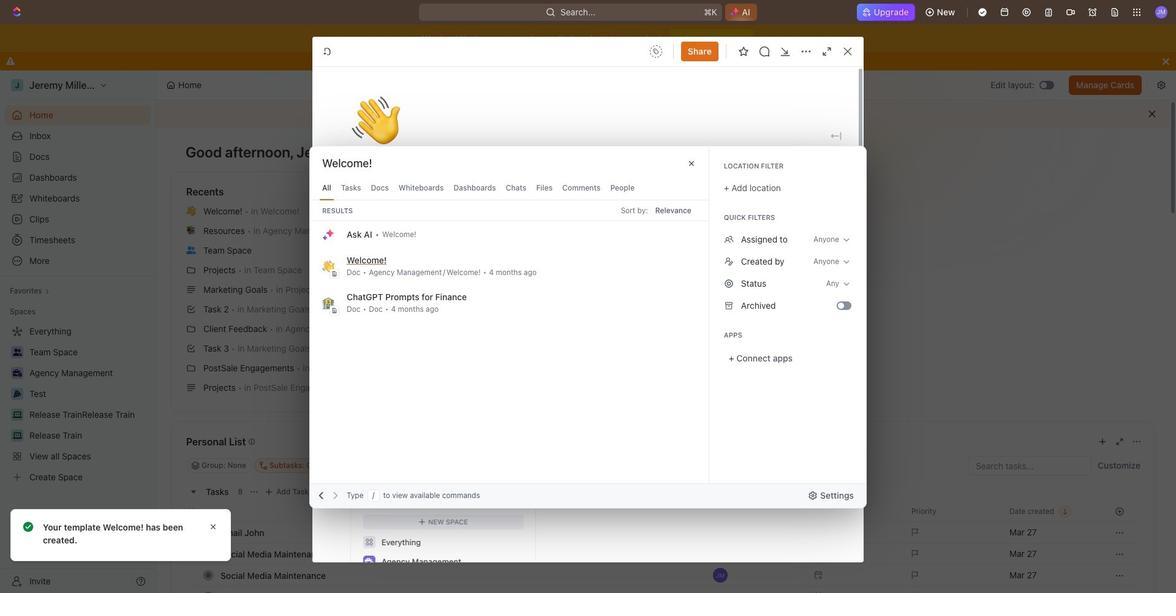 Task type: locate. For each thing, give the bounding box(es) containing it.
2 vertical spatial qdq9q image
[[724, 279, 734, 289]]

e83zz image
[[724, 301, 734, 311]]

1 qdq9q image from the top
[[724, 235, 734, 245]]

alert
[[156, 101, 1170, 127]]

1 vertical spatial qdq9q image
[[724, 257, 734, 267]]

0 vertical spatial qdq9q image
[[724, 235, 734, 245]]

user group image
[[186, 246, 196, 254]]

tree
[[5, 322, 151, 487]]

sidebar navigation
[[0, 70, 156, 593]]

qdq9q image
[[724, 235, 734, 245], [724, 257, 734, 267], [724, 279, 734, 289]]



Task type: vqa. For each thing, say whether or not it's contained in the screenshot.
- corresponding to Linkbuzz
no



Task type: describe. For each thing, give the bounding box(es) containing it.
3 qdq9q image from the top
[[724, 279, 734, 289]]

2 qdq9q image from the top
[[724, 257, 734, 267]]

Search tasks... text field
[[969, 457, 1091, 475]]

tree inside the sidebar navigation
[[5, 322, 151, 487]]

Search or run a command… text field
[[322, 156, 414, 171]]



